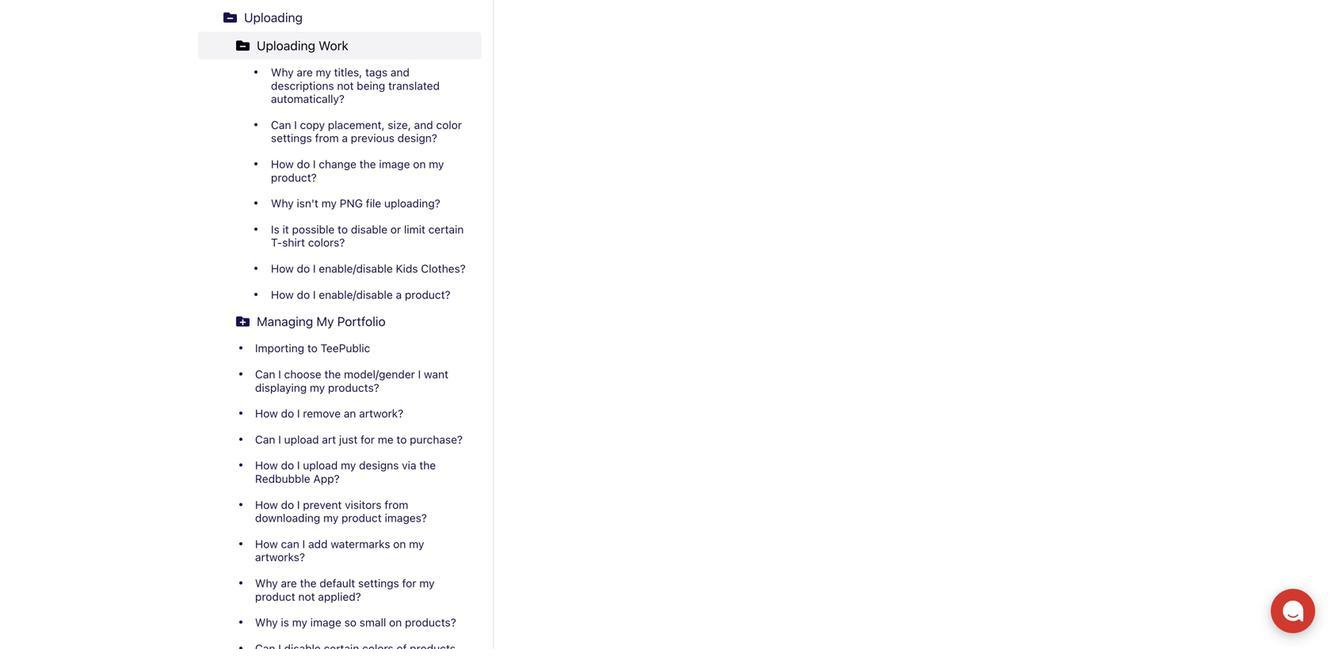 Task type: locate. For each thing, give the bounding box(es) containing it.
how up artworks? on the bottom
[[255, 538, 278, 551]]

products?
[[328, 381, 379, 395], [405, 617, 456, 630]]

1 horizontal spatial product
[[342, 512, 382, 525]]

how up the redbubble
[[255, 459, 278, 473]]

do down 'displaying'
[[281, 407, 294, 421]]

the left default
[[300, 577, 317, 590]]

products? right small at the left of the page
[[405, 617, 456, 630]]

0 vertical spatial a
[[342, 132, 348, 145]]

titles,
[[334, 66, 362, 79]]

to right me
[[397, 433, 407, 447]]

settings inside can i copy placement, size, and color settings from a previous design?
[[271, 132, 312, 145]]

enable/disable inside how do i enable/disable a product? link
[[319, 288, 393, 301]]

not inside why are the default settings for my product not applied?
[[298, 591, 315, 604]]

0 vertical spatial from
[[315, 132, 339, 145]]

my inside 'can i choose the model/gender i want displaying my products?'
[[310, 381, 325, 395]]

0 horizontal spatial product
[[255, 591, 295, 604]]

0 vertical spatial to
[[338, 223, 348, 236]]

product down visitors
[[342, 512, 382, 525]]

1 horizontal spatial products?
[[405, 617, 456, 630]]

how down "t-"
[[271, 262, 294, 275]]

the inside how do i upload my designs via the redbubble app?
[[420, 459, 436, 473]]

how up downloading
[[255, 499, 278, 512]]

1 vertical spatial can
[[255, 368, 275, 381]]

on inside how do i change the image on my product?
[[413, 158, 426, 171]]

how for how do i remove an artwork?
[[255, 407, 278, 421]]

how for how do i enable/disable kids clothes?
[[271, 262, 294, 275]]

for
[[361, 433, 375, 447], [402, 577, 416, 590]]

do
[[297, 158, 310, 171], [297, 262, 310, 275], [297, 288, 310, 301], [281, 407, 294, 421], [281, 459, 294, 473], [281, 499, 294, 512]]

are inside why are my titles, tags and descriptions not being translated automatically?
[[297, 66, 313, 79]]

0 horizontal spatial from
[[315, 132, 339, 145]]

image
[[379, 158, 410, 171], [310, 617, 341, 630]]

how do i remove an artwork?
[[255, 407, 404, 421]]

0 horizontal spatial settings
[[271, 132, 312, 145]]

uploading up uploading work
[[244, 10, 303, 25]]

why left is
[[255, 617, 278, 630]]

2 vertical spatial can
[[255, 433, 275, 447]]

for left me
[[361, 433, 375, 447]]

managing
[[257, 314, 313, 329]]

1 vertical spatial product
[[255, 591, 295, 604]]

products? inside why is my image so small on products? link
[[405, 617, 456, 630]]

do for how do i upload my designs via the redbubble app?
[[281, 459, 294, 473]]

1 vertical spatial on
[[393, 538, 406, 551]]

why is my image so small on products?
[[255, 617, 456, 630]]

for inside why are the default settings for my product not applied?
[[402, 577, 416, 590]]

how do i enable/disable kids clothes? link
[[224, 256, 481, 282]]

from up images? on the left bottom of the page
[[385, 499, 408, 512]]

translated
[[388, 79, 440, 92]]

design?
[[398, 132, 437, 145]]

how
[[271, 158, 294, 171], [271, 262, 294, 275], [271, 288, 294, 301], [255, 407, 278, 421], [255, 459, 278, 473], [255, 499, 278, 512], [255, 538, 278, 551]]

0 horizontal spatial a
[[342, 132, 348, 145]]

uploading up descriptions
[[257, 38, 315, 53]]

to up colors?
[[338, 223, 348, 236]]

certain
[[429, 223, 464, 236]]

how do i upload my designs via the redbubble app? link
[[198, 453, 481, 492]]

app?
[[313, 473, 340, 486]]

0 vertical spatial on
[[413, 158, 426, 171]]

prevent
[[303, 499, 342, 512]]

why down artworks? on the bottom
[[255, 577, 278, 590]]

0 horizontal spatial image
[[310, 617, 341, 630]]

settings
[[271, 132, 312, 145], [358, 577, 399, 590]]

do up managing my portfolio
[[297, 288, 310, 301]]

product inside why are the default settings for my product not applied?
[[255, 591, 295, 604]]

1 vertical spatial product?
[[405, 288, 451, 301]]

1 vertical spatial settings
[[358, 577, 399, 590]]

why for why isn't my png file uploading?
[[271, 197, 294, 210]]

product? up isn't at the left top
[[271, 171, 317, 184]]

0 horizontal spatial for
[[361, 433, 375, 447]]

file
[[366, 197, 381, 210]]

to
[[338, 223, 348, 236], [307, 342, 318, 355], [397, 433, 407, 447]]

2 horizontal spatial to
[[397, 433, 407, 447]]

image left the so
[[310, 617, 341, 630]]

products? up 'an'
[[328, 381, 379, 395]]

0 vertical spatial can
[[271, 118, 291, 131]]

how do i upload my designs via the redbubble app?
[[255, 459, 436, 486]]

are inside why are the default settings for my product not applied?
[[281, 577, 297, 590]]

1 vertical spatial image
[[310, 617, 341, 630]]

product? down "clothes?"
[[405, 288, 451, 301]]

my
[[316, 66, 331, 79], [429, 158, 444, 171], [322, 197, 337, 210], [310, 381, 325, 395], [341, 459, 356, 473], [323, 512, 339, 525], [409, 538, 424, 551], [419, 577, 435, 590], [292, 617, 307, 630]]

2 enable/disable from the top
[[319, 288, 393, 301]]

why isn't my png file uploading?
[[271, 197, 440, 210]]

purchase?
[[410, 433, 463, 447]]

1 horizontal spatial image
[[379, 158, 410, 171]]

0 horizontal spatial and
[[391, 66, 410, 79]]

a down kids on the left
[[396, 288, 402, 301]]

are
[[297, 66, 313, 79], [281, 577, 297, 590]]

and inside why are my titles, tags and descriptions not being translated automatically?
[[391, 66, 410, 79]]

do inside how do i change the image on my product?
[[297, 158, 310, 171]]

1 vertical spatial and
[[414, 118, 433, 131]]

0 horizontal spatial not
[[298, 591, 315, 604]]

from down copy in the top left of the page
[[315, 132, 339, 145]]

upload up the app?
[[303, 459, 338, 473]]

i inside can i copy placement, size, and color settings from a previous design?
[[294, 118, 297, 131]]

2 vertical spatial on
[[389, 617, 402, 630]]

enable/disable down how do i enable/disable kids clothes? link
[[319, 288, 393, 301]]

are down artworks? on the bottom
[[281, 577, 297, 590]]

on right small at the left of the page
[[389, 617, 402, 630]]

how down 'displaying'
[[255, 407, 278, 421]]

just
[[339, 433, 358, 447]]

not down titles,
[[337, 79, 354, 92]]

do down "shirt"
[[297, 262, 310, 275]]

an
[[344, 407, 356, 421]]

why left isn't at the left top
[[271, 197, 294, 210]]

and up translated
[[391, 66, 410, 79]]

why up descriptions
[[271, 66, 294, 79]]

1 vertical spatial products?
[[405, 617, 456, 630]]

1 horizontal spatial not
[[337, 79, 354, 92]]

do for how do i prevent visitors from downloading my product images?
[[281, 499, 294, 512]]

the down importing to teepublic link
[[325, 368, 341, 381]]

image inside why is my image so small on products? link
[[310, 617, 341, 630]]

1 vertical spatial are
[[281, 577, 297, 590]]

0 vertical spatial for
[[361, 433, 375, 447]]

designs
[[359, 459, 399, 473]]

product? inside how do i change the image on my product?
[[271, 171, 317, 184]]

can left copy in the top left of the page
[[271, 118, 291, 131]]

color
[[436, 118, 462, 131]]

the down "previous"
[[360, 158, 376, 171]]

can up the redbubble
[[255, 433, 275, 447]]

1 horizontal spatial to
[[338, 223, 348, 236]]

why are my titles, tags and descriptions not being translated automatically? link
[[224, 59, 481, 112]]

from inside can i copy placement, size, and color settings from a previous design?
[[315, 132, 339, 145]]

1 horizontal spatial for
[[402, 577, 416, 590]]

and inside can i copy placement, size, and color settings from a previous design?
[[414, 118, 433, 131]]

1 vertical spatial enable/disable
[[319, 288, 393, 301]]

how inside the how can i add watermarks on my artworks?
[[255, 538, 278, 551]]

how inside how do i upload my designs via the redbubble app?
[[255, 459, 278, 473]]

a
[[342, 132, 348, 145], [396, 288, 402, 301]]

1 vertical spatial to
[[307, 342, 318, 355]]

open chat image
[[1282, 601, 1305, 623]]

0 vertical spatial enable/disable
[[319, 262, 393, 275]]

upload left art
[[284, 433, 319, 447]]

0 vertical spatial uploading
[[244, 10, 303, 25]]

how up managing
[[271, 288, 294, 301]]

0 vertical spatial product?
[[271, 171, 317, 184]]

can i choose the model/gender i want displaying my products? link
[[198, 362, 481, 401]]

do for how do i enable/disable kids clothes?
[[297, 262, 310, 275]]

not left applied?
[[298, 591, 315, 604]]

how do i enable/disable kids clothes?
[[271, 262, 466, 275]]

why for why are the default settings for my product not applied?
[[255, 577, 278, 590]]

i inside the how can i add watermarks on my artworks?
[[302, 538, 305, 551]]

0 vertical spatial not
[[337, 79, 354, 92]]

can i choose the model/gender i want displaying my products?
[[255, 368, 449, 395]]

enable/disable inside how do i enable/disable kids clothes? link
[[319, 262, 393, 275]]

can inside can i copy placement, size, and color settings from a previous design?
[[271, 118, 291, 131]]

why inside why are the default settings for my product not applied?
[[255, 577, 278, 590]]

portfolio
[[337, 314, 386, 329]]

model/gender
[[344, 368, 415, 381]]

uploading
[[244, 10, 303, 25], [257, 38, 315, 53]]

for for my
[[402, 577, 416, 590]]

are up descriptions
[[297, 66, 313, 79]]

my
[[317, 314, 334, 329]]

how inside how do i change the image on my product?
[[271, 158, 294, 171]]

how do i remove an artwork? link
[[198, 401, 481, 427]]

enable/disable up how do i enable/disable a product? link
[[319, 262, 393, 275]]

kids
[[396, 262, 418, 275]]

displaying
[[255, 381, 307, 395]]

1 horizontal spatial product?
[[405, 288, 451, 301]]

how inside how do i prevent visitors from downloading my product images?
[[255, 499, 278, 512]]

can inside 'can i choose the model/gender i want displaying my products?'
[[255, 368, 275, 381]]

uploading link
[[198, 4, 481, 32]]

is
[[271, 223, 280, 236]]

uploading for uploading
[[244, 10, 303, 25]]

importing
[[255, 342, 304, 355]]

disable
[[351, 223, 388, 236]]

0 horizontal spatial product?
[[271, 171, 317, 184]]

can up 'displaying'
[[255, 368, 275, 381]]

images?
[[385, 512, 427, 525]]

1 horizontal spatial from
[[385, 499, 408, 512]]

how left 'change'
[[271, 158, 294, 171]]

how for how do i upload my designs via the redbubble app?
[[255, 459, 278, 473]]

and for tags
[[391, 66, 410, 79]]

1 vertical spatial not
[[298, 591, 315, 604]]

why are my titles, tags and descriptions not being translated automatically?
[[271, 66, 440, 105]]

shirt
[[282, 236, 305, 249]]

1 horizontal spatial settings
[[358, 577, 399, 590]]

0 vertical spatial are
[[297, 66, 313, 79]]

0 vertical spatial products?
[[328, 381, 379, 395]]

can i copy placement, size, and color settings from a previous design? link
[[224, 112, 481, 151]]

do inside how do i upload my designs via the redbubble app?
[[281, 459, 294, 473]]

0 horizontal spatial products?
[[328, 381, 379, 395]]

0 vertical spatial and
[[391, 66, 410, 79]]

are for the
[[281, 577, 297, 590]]

settings up small at the left of the page
[[358, 577, 399, 590]]

uploading for uploading work
[[257, 38, 315, 53]]

on down images? on the left bottom of the page
[[393, 538, 406, 551]]

do left 'change'
[[297, 158, 310, 171]]

product up is
[[255, 591, 295, 604]]

1 horizontal spatial a
[[396, 288, 402, 301]]

the right via
[[420, 459, 436, 473]]

0 vertical spatial image
[[379, 158, 410, 171]]

to up choose
[[307, 342, 318, 355]]

1 horizontal spatial and
[[414, 118, 433, 131]]

the
[[360, 158, 376, 171], [325, 368, 341, 381], [420, 459, 436, 473], [300, 577, 317, 590]]

is it possible to disable or limit certain t-shirt colors?
[[271, 223, 464, 249]]

on down design?
[[413, 158, 426, 171]]

why for why is my image so small on products?
[[255, 617, 278, 630]]

do up the redbubble
[[281, 459, 294, 473]]

choose
[[284, 368, 322, 381]]

upload inside how do i upload my designs via the redbubble app?
[[303, 459, 338, 473]]

why
[[271, 66, 294, 79], [271, 197, 294, 210], [255, 577, 278, 590], [255, 617, 278, 630]]

and up design?
[[414, 118, 433, 131]]

1 enable/disable from the top
[[319, 262, 393, 275]]

uploading work link
[[198, 32, 481, 59]]

on for my
[[413, 158, 426, 171]]

1 vertical spatial from
[[385, 499, 408, 512]]

do for how do i change the image on my product?
[[297, 158, 310, 171]]

image down "previous"
[[379, 158, 410, 171]]

do inside how do i prevent visitors from downloading my product images?
[[281, 499, 294, 512]]

do up downloading
[[281, 499, 294, 512]]

is it possible to disable or limit certain t-shirt colors? link
[[224, 217, 481, 256]]

and for size,
[[414, 118, 433, 131]]

can
[[271, 118, 291, 131], [255, 368, 275, 381], [255, 433, 275, 447]]

a down the placement, on the left top of page
[[342, 132, 348, 145]]

from
[[315, 132, 339, 145], [385, 499, 408, 512]]

0 vertical spatial product
[[342, 512, 382, 525]]

1 vertical spatial a
[[396, 288, 402, 301]]

1 vertical spatial upload
[[303, 459, 338, 473]]

1 vertical spatial for
[[402, 577, 416, 590]]

from inside how do i prevent visitors from downloading my product images?
[[385, 499, 408, 512]]

products? inside 'can i choose the model/gender i want displaying my products?'
[[328, 381, 379, 395]]

why inside why are my titles, tags and descriptions not being translated automatically?
[[271, 66, 294, 79]]

0 vertical spatial settings
[[271, 132, 312, 145]]

for down images? on the left bottom of the page
[[402, 577, 416, 590]]

settings down copy in the top left of the page
[[271, 132, 312, 145]]

enable/disable
[[319, 262, 393, 275], [319, 288, 393, 301]]

colors?
[[308, 236, 345, 249]]

1 vertical spatial uploading
[[257, 38, 315, 53]]



Task type: describe. For each thing, give the bounding box(es) containing it.
the inside 'can i choose the model/gender i want displaying my products?'
[[325, 368, 341, 381]]

on for products?
[[389, 617, 402, 630]]

add
[[308, 538, 328, 551]]

importing to teepublic
[[255, 342, 370, 355]]

for for me
[[361, 433, 375, 447]]

enable/disable for kids
[[319, 262, 393, 275]]

artworks?
[[255, 551, 305, 564]]

can i upload art just for me to purchase?
[[255, 433, 463, 447]]

are for my
[[297, 66, 313, 79]]

settings inside why are the default settings for my product not applied?
[[358, 577, 399, 590]]

my inside how do i upload my designs via the redbubble app?
[[341, 459, 356, 473]]

image inside how do i change the image on my product?
[[379, 158, 410, 171]]

redbubble
[[255, 473, 310, 486]]

product inside how do i prevent visitors from downloading my product images?
[[342, 512, 382, 525]]

default
[[320, 577, 355, 590]]

how do i prevent visitors from downloading my product images? link
[[198, 492, 481, 532]]

managing my portfolio
[[257, 314, 386, 329]]

tags
[[365, 66, 388, 79]]

do for how do i remove an artwork?
[[281, 407, 294, 421]]

can for can i copy placement, size, and color settings from a previous design?
[[271, 118, 291, 131]]

isn't
[[297, 197, 319, 210]]

can for can i upload art just for me to purchase?
[[255, 433, 275, 447]]

on inside the how can i add watermarks on my artworks?
[[393, 538, 406, 551]]

being
[[357, 79, 385, 92]]

teepublic
[[321, 342, 370, 355]]

enable/disable for a
[[319, 288, 393, 301]]

limit
[[404, 223, 426, 236]]

remove
[[303, 407, 341, 421]]

importing to teepublic link
[[198, 336, 481, 362]]

why are the default settings for my product not applied?
[[255, 577, 435, 604]]

copy
[[300, 118, 325, 131]]

the inside how do i change the image on my product?
[[360, 158, 376, 171]]

possible
[[292, 223, 335, 236]]

why isn't my png file uploading? link
[[224, 191, 481, 217]]

descriptions
[[271, 79, 334, 92]]

uploading work
[[257, 38, 349, 53]]

why for why are my titles, tags and descriptions not being translated automatically?
[[271, 66, 294, 79]]

is
[[281, 617, 289, 630]]

via
[[402, 459, 417, 473]]

t-
[[271, 236, 282, 249]]

how do i enable/disable a product? link
[[224, 282, 481, 308]]

artwork?
[[359, 407, 404, 421]]

previous
[[351, 132, 395, 145]]

work
[[319, 38, 349, 53]]

my inside why are the default settings for my product not applied?
[[419, 577, 435, 590]]

it
[[283, 223, 289, 236]]

how can i add watermarks on my artworks?
[[255, 538, 424, 564]]

downloading
[[255, 512, 320, 525]]

my inside how do i prevent visitors from downloading my product images?
[[323, 512, 339, 525]]

why are the default settings for my product not applied? link
[[198, 571, 481, 610]]

how do i change the image on my product?
[[271, 158, 444, 184]]

how do i change the image on my product? link
[[224, 151, 481, 191]]

can i copy placement, size, and color settings from a previous design?
[[271, 118, 462, 145]]

clothes?
[[421, 262, 466, 275]]

visitors
[[345, 499, 382, 512]]

the inside why are the default settings for my product not applied?
[[300, 577, 317, 590]]

change
[[319, 158, 357, 171]]

0 vertical spatial upload
[[284, 433, 319, 447]]

i inside how do i upload my designs via the redbubble app?
[[297, 459, 300, 473]]

how for how do i enable/disable a product?
[[271, 288, 294, 301]]

my inside why are my titles, tags and descriptions not being translated automatically?
[[316, 66, 331, 79]]

why is my image so small on products? link
[[198, 610, 481, 636]]

my inside the how can i add watermarks on my artworks?
[[409, 538, 424, 551]]

size,
[[388, 118, 411, 131]]

can
[[281, 538, 299, 551]]

watermarks
[[331, 538, 390, 551]]

how can i add watermarks on my artworks? link
[[198, 532, 481, 571]]

or
[[391, 223, 401, 236]]

to inside is it possible to disable or limit certain t-shirt colors?
[[338, 223, 348, 236]]

i inside how do i prevent visitors from downloading my product images?
[[297, 499, 300, 512]]

art
[[322, 433, 336, 447]]

can i upload art just for me to purchase? link
[[198, 427, 481, 453]]

applied?
[[318, 591, 361, 604]]

i inside how do i change the image on my product?
[[313, 158, 316, 171]]

can for can i choose the model/gender i want displaying my products?
[[255, 368, 275, 381]]

0 horizontal spatial to
[[307, 342, 318, 355]]

how do i enable/disable a product?
[[271, 288, 451, 301]]

so
[[344, 617, 357, 630]]

managing my portfolio link
[[198, 308, 481, 336]]

uploading?
[[384, 197, 440, 210]]

how for how do i prevent visitors from downloading my product images?
[[255, 499, 278, 512]]

do for how do i enable/disable a product?
[[297, 288, 310, 301]]

png
[[340, 197, 363, 210]]

how for how do i change the image on my product?
[[271, 158, 294, 171]]

want
[[424, 368, 449, 381]]

automatically?
[[271, 92, 345, 105]]

placement,
[[328, 118, 385, 131]]

small
[[360, 617, 386, 630]]

a inside can i copy placement, size, and color settings from a previous design?
[[342, 132, 348, 145]]

not inside why are my titles, tags and descriptions not being translated automatically?
[[337, 79, 354, 92]]

2 vertical spatial to
[[397, 433, 407, 447]]

how do i prevent visitors from downloading my product images?
[[255, 499, 427, 525]]

how for how can i add watermarks on my artworks?
[[255, 538, 278, 551]]

my inside how do i change the image on my product?
[[429, 158, 444, 171]]

me
[[378, 433, 394, 447]]



Task type: vqa. For each thing, say whether or not it's contained in the screenshot.
Framed Prints
no



